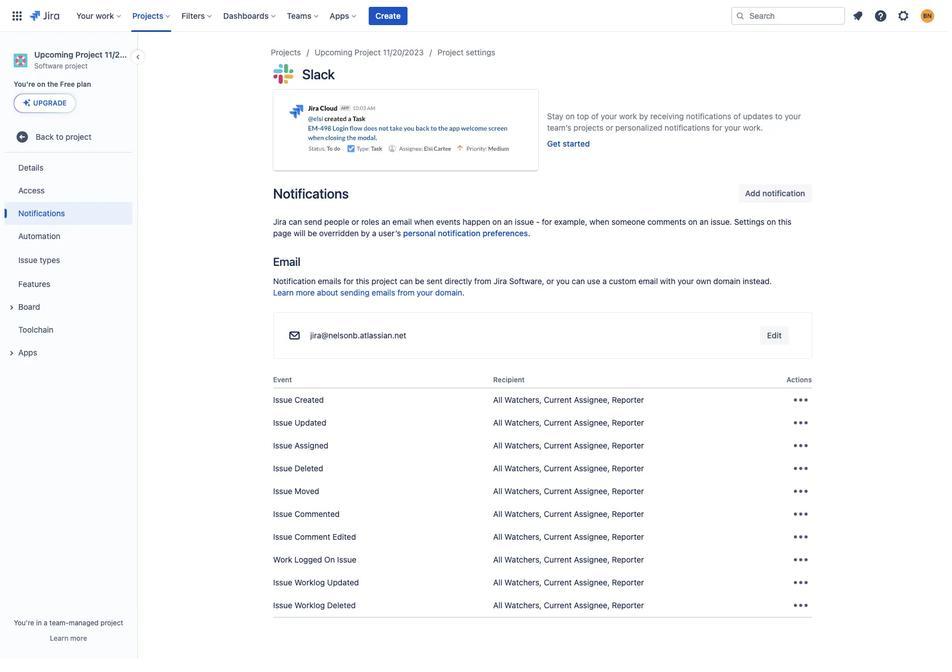 Task type: locate. For each thing, give the bounding box(es) containing it.
jira@nelsonb.atlassian.net
[[310, 331, 406, 340]]

6 current from the top
[[544, 509, 572, 519]]

6 reporter from the top
[[612, 509, 644, 519]]

your
[[601, 111, 617, 121], [785, 111, 801, 121], [725, 123, 741, 133], [678, 277, 694, 286], [417, 288, 433, 298]]

email left with
[[638, 277, 658, 286]]

a right "use"
[[603, 277, 607, 286]]

1 assignee, from the top
[[574, 395, 610, 405]]

software
[[34, 62, 63, 70]]

jira inside 'jira can send people or roles an email when events happen on an issue - for example, when someone comments on an issue. settings on this page will be overridden by a user's'
[[273, 217, 287, 227]]

be inside 'jira can send people or roles an email when events happen on an issue - for example, when someone comments on an issue. settings on this page will be overridden by a user's'
[[308, 229, 317, 238]]

all for issue created
[[493, 395, 502, 405]]

current for issue deleted
[[544, 463, 572, 473]]

10 assignee, from the top
[[574, 600, 610, 610]]

project down "primary" element
[[355, 47, 381, 57]]

1 vertical spatial learn
[[50, 634, 68, 643]]

notification actions image for issue assigned
[[791, 436, 810, 455]]

be
[[308, 229, 317, 238], [415, 277, 424, 286]]

emails up about
[[318, 277, 341, 286]]

1 vertical spatial jira
[[494, 277, 507, 286]]

9 assignee, from the top
[[574, 577, 610, 587]]

0 vertical spatial this
[[778, 217, 792, 227]]

1 horizontal spatial to
[[775, 111, 783, 121]]

deleted up the moved
[[295, 463, 323, 473]]

project up the plan
[[75, 50, 103, 59]]

0 vertical spatial more
[[296, 288, 315, 298]]

email
[[393, 217, 412, 227], [638, 277, 658, 286]]

1 notification actions image from the top
[[791, 391, 810, 409]]

notification actions image for work logged on issue
[[791, 551, 810, 569]]

1 notification actions image from the top
[[791, 414, 810, 432]]

2 all from the top
[[493, 418, 502, 427]]

jira can send people or roles an email when events happen on an issue - for example, when someone comments on an issue. settings on this page will be overridden by a user's
[[273, 217, 792, 238]]

issue up work
[[273, 532, 292, 542]]

jira
[[273, 217, 287, 227], [494, 277, 507, 286]]

1 horizontal spatial projects
[[271, 47, 301, 57]]

7 watchers, from the top
[[505, 532, 542, 542]]

1 horizontal spatial 11/20/2023
[[383, 47, 424, 57]]

directly
[[445, 277, 472, 286]]

0 vertical spatial work
[[96, 11, 114, 20]]

6 notification actions image from the top
[[791, 551, 810, 569]]

commented
[[295, 509, 340, 519]]

1 vertical spatial or
[[352, 217, 359, 227]]

7 reporter from the top
[[612, 532, 644, 542]]

project inside project settings link
[[438, 47, 464, 57]]

1 horizontal spatial an
[[504, 217, 513, 227]]

all watchers, current assignee, reporter for issue worklog deleted
[[493, 600, 644, 610]]

learn down 'team-'
[[50, 634, 68, 643]]

0 horizontal spatial learn
[[50, 634, 68, 643]]

you're for you're in a team-managed project
[[14, 619, 34, 627]]

more down notification
[[296, 288, 315, 298]]

issue
[[515, 217, 534, 227]]

issue left types
[[18, 255, 37, 265]]

1 all from the top
[[493, 395, 502, 405]]

all for issue deleted
[[493, 463, 502, 473]]

issue down work
[[273, 577, 292, 587]]

7 current from the top
[[544, 532, 572, 542]]

0 vertical spatial for
[[712, 123, 722, 133]]

1 horizontal spatial domain
[[713, 277, 741, 286]]

1 horizontal spatial emails
[[372, 288, 395, 298]]

4 notification actions image from the top
[[791, 596, 810, 615]]

5 notification actions image from the top
[[791, 528, 810, 546]]

3 current from the top
[[544, 440, 572, 450]]

3 notification actions image from the top
[[791, 573, 810, 592]]

reporter for issue commented
[[612, 509, 644, 519]]

an up preferences
[[504, 217, 513, 227]]

4 current from the top
[[544, 463, 572, 473]]

page
[[273, 229, 292, 238]]

8 all watchers, current assignee, reporter from the top
[[493, 555, 644, 564]]

your down sent
[[417, 288, 433, 298]]

a right in
[[44, 619, 48, 627]]

0 vertical spatial a
[[372, 229, 376, 238]]

email
[[273, 255, 300, 269]]

on
[[37, 80, 45, 89], [566, 111, 575, 121], [492, 217, 502, 227], [688, 217, 698, 227], [767, 217, 776, 227]]

stay
[[547, 111, 563, 121]]

to right the 'back'
[[56, 132, 63, 142]]

roles
[[361, 217, 379, 227]]

upcoming project 11/20/2023
[[315, 47, 424, 57]]

9 current from the top
[[544, 577, 572, 587]]

projects
[[132, 11, 163, 20], [271, 47, 301, 57]]

worklog
[[295, 577, 325, 587], [295, 600, 325, 610]]

11/20/2023 down "projects" dropdown button
[[105, 50, 148, 59]]

project inside the upcoming project 11/20/2023 software project
[[65, 62, 88, 70]]

notification actions image for issue worklog updated
[[791, 573, 810, 592]]

issue down issue worklog updated
[[273, 600, 292, 610]]

2 you're from the top
[[14, 619, 34, 627]]

1 worklog from the top
[[295, 577, 325, 587]]

personal
[[403, 229, 436, 238]]

or inside notification emails for this project can be sent directly from jira software, or you can use a custom email with your own domain instead. learn more about sending emails from your domain .
[[547, 277, 554, 286]]

jira up page
[[273, 217, 287, 227]]

learn more about sending emails from your domain button
[[273, 287, 462, 299]]

11/20/2023 for upcoming project 11/20/2023 software project
[[105, 50, 148, 59]]

apps down toolchain
[[18, 348, 37, 357]]

events
[[436, 217, 461, 227]]

9 reporter from the top
[[612, 577, 644, 587]]

notifications up send
[[273, 186, 349, 202]]

updated up assigned
[[295, 418, 326, 427]]

your left own
[[678, 277, 694, 286]]

0 vertical spatial from
[[474, 277, 492, 286]]

project inside upcoming project 11/20/2023 link
[[355, 47, 381, 57]]

11/20/2023 down the create button
[[383, 47, 424, 57]]

apps
[[330, 11, 349, 20], [18, 348, 37, 357]]

apps right teams popup button
[[330, 11, 349, 20]]

0 horizontal spatial notifications
[[18, 208, 65, 218]]

notification right add
[[763, 189, 805, 198]]

5 all from the top
[[493, 486, 502, 496]]

1 horizontal spatial or
[[547, 277, 554, 286]]

automation link
[[5, 225, 132, 248]]

6 watchers, from the top
[[505, 509, 542, 519]]

7 assignee, from the top
[[574, 532, 610, 542]]

0 horizontal spatial work
[[96, 11, 114, 20]]

0 horizontal spatial 11/20/2023
[[105, 50, 148, 59]]

domain down the directly
[[435, 288, 462, 298]]

4 all from the top
[[493, 463, 502, 473]]

7 all watchers, current assignee, reporter from the top
[[493, 532, 644, 542]]

worklog down logged
[[295, 577, 325, 587]]

projects up slack logo
[[271, 47, 301, 57]]

assignee, for issue worklog updated
[[574, 577, 610, 587]]

2 reporter from the top
[[612, 418, 644, 427]]

5 reporter from the top
[[612, 486, 644, 496]]

1 horizontal spatial updated
[[327, 577, 359, 587]]

toolchain link
[[5, 319, 132, 342]]

domain right own
[[713, 277, 741, 286]]

watchers, for issue worklog updated
[[505, 577, 542, 587]]

assignee, for issue comment edited
[[574, 532, 610, 542]]

10 current from the top
[[544, 600, 572, 610]]

help image
[[874, 9, 888, 23]]

work inside the stay on top of your work by receiving notifications of updates to your team's projects or personalized notifications for your work.
[[619, 111, 637, 121]]

project right managed at bottom
[[100, 619, 123, 627]]

on inside the stay on top of your work by receiving notifications of updates to your team's projects or personalized notifications for your work.
[[566, 111, 575, 121]]

email icon image
[[287, 329, 301, 343]]

upcoming for upcoming project 11/20/2023
[[315, 47, 352, 57]]

project up learn more about sending emails from your domain button
[[372, 277, 397, 286]]

all watchers, current assignee, reporter for issue moved
[[493, 486, 644, 496]]

project left settings
[[438, 47, 464, 57]]

jira left the software, on the top right
[[494, 277, 507, 286]]

0 vertical spatial or
[[606, 123, 613, 133]]

11/20/2023 inside the upcoming project 11/20/2023 software project
[[105, 50, 148, 59]]

on right the settings
[[767, 217, 776, 227]]

assignee, for issue updated
[[574, 418, 610, 427]]

you're left in
[[14, 619, 34, 627]]

8 all from the top
[[493, 555, 502, 564]]

project up the plan
[[65, 62, 88, 70]]

projects for "projects" dropdown button
[[132, 11, 163, 20]]

notification inside button
[[763, 189, 805, 198]]

4 all watchers, current assignee, reporter from the top
[[493, 463, 644, 473]]

projects for the projects link on the top left of page
[[271, 47, 301, 57]]

9 all from the top
[[493, 577, 502, 587]]

1 horizontal spatial apps
[[330, 11, 349, 20]]

0 vertical spatial you're
[[14, 80, 35, 89]]

6 assignee, from the top
[[574, 509, 610, 519]]

for up sending
[[344, 277, 354, 286]]

issue up issue moved
[[273, 463, 292, 473]]

when right example, at the right top
[[590, 217, 609, 227]]

emails right sending
[[372, 288, 395, 298]]

settings image
[[897, 9, 911, 23]]

2 all watchers, current assignee, reporter from the top
[[493, 418, 644, 427]]

all
[[493, 395, 502, 405], [493, 418, 502, 427], [493, 440, 502, 450], [493, 463, 502, 473], [493, 486, 502, 496], [493, 509, 502, 519], [493, 532, 502, 542], [493, 555, 502, 564], [493, 577, 502, 587], [493, 600, 502, 610]]

work right your
[[96, 11, 114, 20]]

1 reporter from the top
[[612, 395, 644, 405]]

this
[[778, 217, 792, 227], [356, 277, 369, 286]]

this inside notification emails for this project can be sent directly from jira software, or you can use a custom email with your own domain instead. learn more about sending emails from your domain .
[[356, 277, 369, 286]]

notification actions image
[[791, 391, 810, 409], [791, 505, 810, 523], [791, 573, 810, 592], [791, 596, 810, 615]]

notifications
[[273, 186, 349, 202], [18, 208, 65, 218]]

by down roles
[[361, 229, 370, 238]]

1 all watchers, current assignee, reporter from the top
[[493, 395, 644, 405]]

0 vertical spatial to
[[775, 111, 783, 121]]

upcoming up software
[[34, 50, 73, 59]]

notification down events
[[438, 229, 481, 238]]

3 all watchers, current assignee, reporter from the top
[[493, 440, 644, 450]]

preferences
[[483, 229, 528, 238]]

learn more
[[50, 634, 87, 643]]

notifications down "receiving"
[[665, 123, 710, 133]]

use
[[587, 277, 600, 286]]

0 horizontal spatial projects
[[132, 11, 163, 20]]

projects button
[[129, 7, 175, 25]]

automation
[[18, 231, 60, 241]]

1 horizontal spatial work
[[619, 111, 637, 121]]

dashboards
[[223, 11, 269, 20]]

group
[[5, 153, 132, 368]]

8 assignee, from the top
[[574, 555, 610, 564]]

notifications right "receiving"
[[686, 111, 731, 121]]

2 assignee, from the top
[[574, 418, 610, 427]]

all for issue moved
[[493, 486, 502, 496]]

features link
[[5, 273, 132, 296]]

2 notification actions image from the top
[[791, 436, 810, 455]]

5 watchers, from the top
[[505, 486, 542, 496]]

notifications image
[[851, 9, 865, 23]]

of
[[591, 111, 599, 121], [734, 111, 741, 121]]

jira image
[[30, 9, 59, 23], [30, 9, 59, 23]]

0 horizontal spatial upcoming
[[34, 50, 73, 59]]

all for issue comment edited
[[493, 532, 502, 542]]

2 vertical spatial a
[[44, 619, 48, 627]]

0 horizontal spatial notification
[[438, 229, 481, 238]]

0 vertical spatial jira
[[273, 217, 287, 227]]

to
[[775, 111, 783, 121], [56, 132, 63, 142]]

1 horizontal spatial upcoming
[[315, 47, 352, 57]]

current for issue updated
[[544, 418, 572, 427]]

issue worklog updated
[[273, 577, 359, 587]]

issue up issue deleted
[[273, 440, 292, 450]]

. down the directly
[[462, 288, 465, 298]]

actions
[[787, 376, 812, 384]]

4 notification actions image from the top
[[791, 482, 810, 500]]

all watchers, current assignee, reporter for work logged on issue
[[493, 555, 644, 564]]

work
[[273, 555, 292, 564]]

1 horizontal spatial learn
[[273, 288, 294, 298]]

project
[[65, 62, 88, 70], [66, 132, 91, 142], [372, 277, 397, 286], [100, 619, 123, 627]]

1 watchers, from the top
[[505, 395, 542, 405]]

0 horizontal spatial can
[[289, 217, 302, 227]]

1 vertical spatial worklog
[[295, 600, 325, 610]]

board button
[[5, 296, 132, 319]]

3 watchers, from the top
[[505, 440, 542, 450]]

0 horizontal spatial or
[[352, 217, 359, 227]]

worklog down issue worklog updated
[[295, 600, 325, 610]]

watchers,
[[505, 395, 542, 405], [505, 418, 542, 427], [505, 440, 542, 450], [505, 463, 542, 473], [505, 486, 542, 496], [505, 509, 542, 519], [505, 532, 542, 542], [505, 555, 542, 564], [505, 577, 542, 587], [505, 600, 542, 610]]

for left work. in the top of the page
[[712, 123, 722, 133]]

issue left the moved
[[273, 486, 292, 496]]

4 reporter from the top
[[612, 463, 644, 473]]

2 watchers, from the top
[[505, 418, 542, 427]]

you're for you're on the free plan
[[14, 80, 35, 89]]

assignee, for issue created
[[574, 395, 610, 405]]

upcoming project 11/20/2023 link
[[315, 46, 424, 59]]

2 horizontal spatial or
[[606, 123, 613, 133]]

all watchers, current assignee, reporter for issue created
[[493, 395, 644, 405]]

issue for issue moved
[[273, 486, 292, 496]]

1 vertical spatial emails
[[372, 288, 395, 298]]

reporter for issue comment edited
[[612, 532, 644, 542]]

issue down issue created
[[273, 418, 292, 427]]

more down managed at bottom
[[70, 634, 87, 643]]

notification actions image
[[791, 414, 810, 432], [791, 436, 810, 455], [791, 459, 810, 478], [791, 482, 810, 500], [791, 528, 810, 546], [791, 551, 810, 569]]

issue for issue worklog deleted
[[273, 600, 292, 610]]

back
[[36, 132, 54, 142]]

4 assignee, from the top
[[574, 463, 610, 473]]

software,
[[509, 277, 544, 286]]

1 vertical spatial .
[[462, 288, 465, 298]]

notification actions image for issue moved
[[791, 482, 810, 500]]

issue
[[18, 255, 37, 265], [273, 395, 292, 405], [273, 418, 292, 427], [273, 440, 292, 450], [273, 463, 292, 473], [273, 486, 292, 496], [273, 509, 292, 519], [273, 532, 292, 542], [337, 555, 356, 564], [273, 577, 292, 587], [273, 600, 292, 610]]

1 current from the top
[[544, 395, 572, 405]]

8 reporter from the top
[[612, 555, 644, 564]]

notification for personal
[[438, 229, 481, 238]]

or left roles
[[352, 217, 359, 227]]

10 all watchers, current assignee, reporter from the top
[[493, 600, 644, 610]]

this up learn more about sending emails from your domain button
[[356, 277, 369, 286]]

0 horizontal spatial email
[[393, 217, 412, 227]]

user's
[[379, 229, 401, 238]]

0 vertical spatial updated
[[295, 418, 326, 427]]

1 vertical spatial for
[[542, 217, 552, 227]]

types
[[40, 255, 60, 265]]

1 horizontal spatial deleted
[[327, 600, 356, 610]]

assignee, for issue assigned
[[574, 440, 610, 450]]

back to project link
[[5, 126, 132, 149]]

0 vertical spatial apps
[[330, 11, 349, 20]]

deleted
[[295, 463, 323, 473], [327, 600, 356, 610]]

issue down issue moved
[[273, 509, 292, 519]]

10 watchers, from the top
[[505, 600, 542, 610]]

or inside 'jira can send people or roles an email when events happen on an issue - for example, when someone comments on an issue. settings on this page will be overridden by a user's'
[[352, 217, 359, 227]]

6 all watchers, current assignee, reporter from the top
[[493, 509, 644, 519]]

1 vertical spatial this
[[356, 277, 369, 286]]

10 all from the top
[[493, 600, 502, 610]]

all watchers, current assignee, reporter for issue commented
[[493, 509, 644, 519]]

0 vertical spatial email
[[393, 217, 412, 227]]

1 vertical spatial notifications
[[665, 123, 710, 133]]

upcoming inside the upcoming project 11/20/2023 software project
[[34, 50, 73, 59]]

1 horizontal spatial project
[[355, 47, 381, 57]]

1 vertical spatial email
[[638, 277, 658, 286]]

a down roles
[[372, 229, 376, 238]]

2 of from the left
[[734, 111, 741, 121]]

assignee, for issue commented
[[574, 509, 610, 519]]

when up personal
[[414, 217, 434, 227]]

3 assignee, from the top
[[574, 440, 610, 450]]

all for issue commented
[[493, 509, 502, 519]]

issue types
[[18, 255, 60, 265]]

upcoming up slack
[[315, 47, 352, 57]]

projects inside dropdown button
[[132, 11, 163, 20]]

1 horizontal spatial notifications
[[273, 186, 349, 202]]

0 horizontal spatial emails
[[318, 277, 341, 286]]

1 horizontal spatial of
[[734, 111, 741, 121]]

1 vertical spatial from
[[397, 288, 415, 298]]

1 vertical spatial updated
[[327, 577, 359, 587]]

can up will
[[289, 217, 302, 227]]

1 vertical spatial more
[[70, 634, 87, 643]]

learn inside button
[[50, 634, 68, 643]]

this down add notification button
[[778, 217, 792, 227]]

you
[[556, 277, 570, 286]]

notifications up automation
[[18, 208, 65, 218]]

project for upcoming project 11/20/2023
[[355, 47, 381, 57]]

for right -
[[542, 217, 552, 227]]

reporter
[[612, 395, 644, 405], [612, 418, 644, 427], [612, 440, 644, 450], [612, 463, 644, 473], [612, 486, 644, 496], [612, 509, 644, 519], [612, 532, 644, 542], [612, 555, 644, 564], [612, 577, 644, 587], [612, 600, 644, 610]]

on left the
[[37, 80, 45, 89]]

0 horizontal spatial deleted
[[295, 463, 323, 473]]

sending
[[340, 288, 370, 298]]

all for issue updated
[[493, 418, 502, 427]]

a
[[372, 229, 376, 238], [603, 277, 607, 286], [44, 619, 48, 627]]

email up user's
[[393, 217, 412, 227]]

1 vertical spatial apps
[[18, 348, 37, 357]]

an left issue.
[[700, 217, 709, 227]]

reporter for issue worklog deleted
[[612, 600, 644, 610]]

0 horizontal spatial to
[[56, 132, 63, 142]]

0 vertical spatial notifications
[[273, 186, 349, 202]]

11/20/2023 for upcoming project 11/20/2023
[[383, 47, 424, 57]]

jira inside notification emails for this project can be sent directly from jira software, or you can use a custom email with your own domain instead. learn more about sending emails from your domain .
[[494, 277, 507, 286]]

from right sending
[[397, 288, 415, 298]]

0 horizontal spatial project
[[75, 50, 103, 59]]

you're up the upgrade button
[[14, 80, 35, 89]]

notification for add
[[763, 189, 805, 198]]

for inside the stay on top of your work by receiving notifications of updates to your team's projects or personalized notifications for your work.
[[712, 123, 722, 133]]

create button
[[369, 7, 408, 25]]

2 current from the top
[[544, 418, 572, 427]]

0 horizontal spatial apps
[[18, 348, 37, 357]]

watchers, for issue worklog deleted
[[505, 600, 542, 610]]

reporter for work logged on issue
[[612, 555, 644, 564]]

1 horizontal spatial by
[[639, 111, 648, 121]]

all watchers, current assignee, reporter for issue assigned
[[493, 440, 644, 450]]

9 all watchers, current assignee, reporter from the top
[[493, 577, 644, 587]]

slack logo image
[[273, 64, 293, 84]]

on left top
[[566, 111, 575, 121]]

for inside 'jira can send people or roles an email when events happen on an issue - for example, when someone comments on an issue. settings on this page will be overridden by a user's'
[[542, 217, 552, 227]]

updated down on
[[327, 577, 359, 587]]

managed
[[69, 619, 99, 627]]

2 horizontal spatial for
[[712, 123, 722, 133]]

more
[[296, 288, 315, 298], [70, 634, 87, 643]]

4 watchers, from the top
[[505, 463, 542, 473]]

current for issue worklog deleted
[[544, 600, 572, 610]]

all for issue assigned
[[493, 440, 502, 450]]

0 vertical spatial notification
[[763, 189, 805, 198]]

apps button
[[326, 7, 361, 25]]

0 horizontal spatial be
[[308, 229, 317, 238]]

of right top
[[591, 111, 599, 121]]

on right comments in the right of the page
[[688, 217, 698, 227]]

edit button
[[760, 327, 789, 345]]

1 vertical spatial by
[[361, 229, 370, 238]]

9 watchers, from the top
[[505, 577, 542, 587]]

notification actions image for issue commented
[[791, 505, 810, 523]]

apps inside popup button
[[330, 11, 349, 20]]

1 you're from the top
[[14, 80, 35, 89]]

2 when from the left
[[590, 217, 609, 227]]

notification actions image for issue updated
[[791, 414, 810, 432]]

0 vertical spatial notifications
[[686, 111, 731, 121]]

1 horizontal spatial notification
[[763, 189, 805, 198]]

project inside the upcoming project 11/20/2023 software project
[[75, 50, 103, 59]]

issue down "event"
[[273, 395, 292, 405]]

be left sent
[[415, 277, 424, 286]]

1 horizontal spatial when
[[590, 217, 609, 227]]

add
[[745, 189, 760, 198]]

back to project
[[36, 132, 91, 142]]

be down send
[[308, 229, 317, 238]]

an
[[381, 217, 390, 227], [504, 217, 513, 227], [700, 217, 709, 227]]

0 vertical spatial worklog
[[295, 577, 325, 587]]

5 current from the top
[[544, 486, 572, 496]]

3 all from the top
[[493, 440, 502, 450]]

domain
[[713, 277, 741, 286], [435, 288, 462, 298]]

banner
[[0, 0, 948, 32]]

1 vertical spatial to
[[56, 132, 63, 142]]

1 vertical spatial projects
[[271, 47, 301, 57]]

example,
[[554, 217, 587, 227]]

watchers, for issue comment edited
[[505, 532, 542, 542]]

1 vertical spatial a
[[603, 277, 607, 286]]

1 an from the left
[[381, 217, 390, 227]]

1 vertical spatial be
[[415, 277, 424, 286]]

0 horizontal spatial jira
[[273, 217, 287, 227]]

0 horizontal spatial .
[[462, 288, 465, 298]]

5 all watchers, current assignee, reporter from the top
[[493, 486, 644, 496]]

0 vertical spatial by
[[639, 111, 648, 121]]

1 horizontal spatial for
[[542, 217, 552, 227]]

3 an from the left
[[700, 217, 709, 227]]

10 reporter from the top
[[612, 600, 644, 610]]

0 vertical spatial projects
[[132, 11, 163, 20]]

2 vertical spatial for
[[344, 277, 354, 286]]

7 all from the top
[[493, 532, 502, 542]]

or right 'projects'
[[606, 123, 613, 133]]

1 horizontal spatial from
[[474, 277, 492, 286]]

learn down notification
[[273, 288, 294, 298]]

work up personalized
[[619, 111, 637, 121]]

your
[[76, 11, 94, 20]]

edit
[[767, 331, 782, 340]]

3 reporter from the top
[[612, 440, 644, 450]]

.
[[528, 229, 530, 238], [462, 288, 465, 298]]

an up user's
[[381, 217, 390, 227]]

0 horizontal spatial this
[[356, 277, 369, 286]]

projects left filters
[[132, 11, 163, 20]]

1 horizontal spatial a
[[372, 229, 376, 238]]

3 notification actions image from the top
[[791, 459, 810, 478]]

5 assignee, from the top
[[574, 486, 610, 496]]

or left you
[[547, 277, 554, 286]]

8 watchers, from the top
[[505, 555, 542, 564]]

2 worklog from the top
[[295, 600, 325, 610]]

send
[[304, 217, 322, 227]]

when
[[414, 217, 434, 227], [590, 217, 609, 227]]

1 vertical spatial notification
[[438, 229, 481, 238]]

current for work logged on issue
[[544, 555, 572, 564]]

1 horizontal spatial this
[[778, 217, 792, 227]]

2 notification actions image from the top
[[791, 505, 810, 523]]

issue assigned
[[273, 440, 328, 450]]

by
[[639, 111, 648, 121], [361, 229, 370, 238]]

. inside notification emails for this project can be sent directly from jira software, or you can use a custom email with your own domain instead. learn more about sending emails from your domain .
[[462, 288, 465, 298]]

2 horizontal spatial an
[[700, 217, 709, 227]]

deleted down issue worklog updated
[[327, 600, 356, 610]]

0 vertical spatial emails
[[318, 277, 341, 286]]

from right the directly
[[474, 277, 492, 286]]

by up personalized
[[639, 111, 648, 121]]

2 horizontal spatial project
[[438, 47, 464, 57]]

. down issue
[[528, 229, 530, 238]]

to right updates
[[775, 111, 783, 121]]

access link
[[5, 179, 132, 202]]

0 horizontal spatial of
[[591, 111, 599, 121]]

1 horizontal spatial be
[[415, 277, 424, 286]]

be inside notification emails for this project can be sent directly from jira software, or you can use a custom email with your own domain instead. learn more about sending emails from your domain .
[[415, 277, 424, 286]]

started
[[563, 139, 590, 149]]

0 horizontal spatial updated
[[295, 418, 326, 427]]

issue moved
[[273, 486, 319, 496]]

can left sent
[[400, 277, 413, 286]]

issue for issue worklog updated
[[273, 577, 292, 587]]

0 vertical spatial .
[[528, 229, 530, 238]]

of left updates
[[734, 111, 741, 121]]

can left "use"
[[572, 277, 585, 286]]

8 current from the top
[[544, 555, 572, 564]]

6 all from the top
[[493, 509, 502, 519]]

1 vertical spatial you're
[[14, 619, 34, 627]]



Task type: describe. For each thing, give the bounding box(es) containing it.
by inside 'jira can send people or roles an email when events happen on an issue - for example, when someone comments on an issue. settings on this page will be overridden by a user's'
[[361, 229, 370, 238]]

learn more button
[[50, 634, 87, 643]]

issue for issue deleted
[[273, 463, 292, 473]]

moved
[[295, 486, 319, 496]]

personalized
[[615, 123, 663, 133]]

board
[[18, 302, 40, 312]]

you're in a team-managed project
[[14, 619, 123, 627]]

2 horizontal spatial can
[[572, 277, 585, 286]]

project inside notification emails for this project can be sent directly from jira software, or you can use a custom email with your own domain instead. learn more about sending emails from your domain .
[[372, 277, 397, 286]]

issue for issue commented
[[273, 509, 292, 519]]

all watchers, current assignee, reporter for issue comment edited
[[493, 532, 644, 542]]

apps button
[[5, 342, 132, 364]]

teams button
[[284, 7, 323, 25]]

project up details link
[[66, 132, 91, 142]]

Search field
[[731, 7, 845, 25]]

filters button
[[178, 7, 216, 25]]

notification emails for this project can be sent directly from jira software, or you can use a custom email with your own domain instead. learn more about sending emails from your domain .
[[273, 277, 772, 298]]

slack
[[302, 66, 335, 82]]

2 an from the left
[[504, 217, 513, 227]]

reporter for issue created
[[612, 395, 644, 405]]

current for issue worklog updated
[[544, 577, 572, 587]]

issue updated
[[273, 418, 326, 427]]

all watchers, current assignee, reporter for issue updated
[[493, 418, 644, 427]]

issue created
[[273, 395, 324, 405]]

assignee, for work logged on issue
[[574, 555, 610, 564]]

a inside 'jira can send people or roles an email when events happen on an issue - for example, when someone comments on an issue. settings on this page will be overridden by a user's'
[[372, 229, 376, 238]]

your left work. in the top of the page
[[725, 123, 741, 133]]

comments
[[647, 217, 686, 227]]

sent
[[427, 277, 443, 286]]

people
[[324, 217, 349, 227]]

notification actions image for issue created
[[791, 391, 810, 409]]

watchers, for work logged on issue
[[505, 555, 542, 564]]

team's
[[547, 123, 571, 133]]

edited
[[333, 532, 356, 542]]

issue worklog deleted
[[273, 600, 356, 610]]

get started link
[[547, 138, 590, 150]]

more inside notification emails for this project can be sent directly from jira software, or you can use a custom email with your own domain instead. learn more about sending emails from your domain .
[[296, 288, 315, 298]]

1 when from the left
[[414, 217, 434, 227]]

details link
[[5, 157, 132, 179]]

learn inside notification emails for this project can be sent directly from jira software, or you can use a custom email with your own domain instead. learn more about sending emails from your domain .
[[273, 288, 294, 298]]

issue for issue comment edited
[[273, 532, 292, 542]]

notification
[[273, 277, 316, 286]]

recipient
[[493, 376, 525, 384]]

1 of from the left
[[591, 111, 599, 121]]

your right updates
[[785, 111, 801, 121]]

add notification button
[[739, 185, 812, 203]]

all for issue worklog deleted
[[493, 600, 502, 610]]

current for issue created
[[544, 395, 572, 405]]

watchers, for issue moved
[[505, 486, 542, 496]]

on
[[324, 555, 335, 564]]

stay on top of your work by receiving notifications of updates to your team's projects or personalized notifications for your work.
[[547, 111, 801, 133]]

email inside notification emails for this project can be sent directly from jira software, or you can use a custom email with your own domain instead. learn more about sending emails from your domain .
[[638, 277, 658, 286]]

issue right on
[[337, 555, 356, 564]]

1 horizontal spatial .
[[528, 229, 530, 238]]

details
[[18, 163, 44, 172]]

you're on the free plan
[[14, 80, 91, 89]]

reporter for issue worklog updated
[[612, 577, 644, 587]]

will
[[294, 229, 306, 238]]

0 horizontal spatial from
[[397, 288, 415, 298]]

notification actions image for issue worklog deleted
[[791, 596, 810, 615]]

issue deleted
[[273, 463, 323, 473]]

reporter for issue updated
[[612, 418, 644, 427]]

all for work logged on issue
[[493, 555, 502, 564]]

watchers, for issue deleted
[[505, 463, 542, 473]]

0 vertical spatial deleted
[[295, 463, 323, 473]]

plan
[[77, 80, 91, 89]]

current for issue commented
[[544, 509, 572, 519]]

more inside learn more button
[[70, 634, 87, 643]]

upgrade
[[33, 99, 67, 108]]

work logged on issue
[[273, 555, 356, 564]]

notification actions image for issue deleted
[[791, 459, 810, 478]]

1 vertical spatial notifications
[[18, 208, 65, 218]]

issue for issue types
[[18, 255, 37, 265]]

issue comment edited
[[273, 532, 356, 542]]

access
[[18, 185, 45, 195]]

get
[[547, 139, 561, 149]]

logged
[[294, 555, 322, 564]]

reporter for issue deleted
[[612, 463, 644, 473]]

0 horizontal spatial a
[[44, 619, 48, 627]]

notifications link
[[5, 202, 132, 225]]

created
[[295, 395, 324, 405]]

happen
[[463, 217, 490, 227]]

dashboards button
[[220, 7, 280, 25]]

upcoming for upcoming project 11/20/2023 software project
[[34, 50, 73, 59]]

for inside notification emails for this project can be sent directly from jira software, or you can use a custom email with your own domain instead. learn more about sending emails from your domain .
[[344, 277, 354, 286]]

project settings
[[438, 47, 495, 57]]

appswitcher icon image
[[10, 9, 24, 23]]

teams
[[287, 11, 312, 20]]

your work
[[76, 11, 114, 20]]

your profile and settings image
[[921, 9, 934, 23]]

watchers, for issue assigned
[[505, 440, 542, 450]]

top
[[577, 111, 589, 121]]

expand image
[[5, 347, 18, 360]]

receiving
[[650, 111, 684, 121]]

group containing details
[[5, 153, 132, 368]]

to inside the stay on top of your work by receiving notifications of updates to your team's projects or personalized notifications for your work.
[[775, 111, 783, 121]]

issue types link
[[5, 248, 132, 273]]

filters
[[182, 11, 205, 20]]

with
[[660, 277, 676, 286]]

issue commented
[[273, 509, 340, 519]]

instead.
[[743, 277, 772, 286]]

assignee, for issue deleted
[[574, 463, 610, 473]]

projects
[[574, 123, 604, 133]]

personal notification preferences .
[[403, 229, 530, 238]]

jira issue preview in slack image
[[273, 90, 538, 171]]

work.
[[743, 123, 763, 133]]

in
[[36, 619, 42, 627]]

apps inside button
[[18, 348, 37, 357]]

your up 'projects'
[[601, 111, 617, 121]]

0 horizontal spatial domain
[[435, 288, 462, 298]]

watchers, for issue created
[[505, 395, 542, 405]]

-
[[536, 217, 540, 227]]

updates
[[743, 111, 773, 121]]

about
[[317, 288, 338, 298]]

email inside 'jira can send people or roles an email when events happen on an issue - for example, when someone comments on an issue. settings on this page will be overridden by a user's'
[[393, 217, 412, 227]]

issue for issue assigned
[[273, 440, 292, 450]]

comment
[[295, 532, 330, 542]]

assignee, for issue moved
[[574, 486, 610, 496]]

custom
[[609, 277, 636, 286]]

someone
[[612, 217, 645, 227]]

issue for issue created
[[273, 395, 292, 405]]

upcoming project 11/20/2023 software project
[[34, 50, 148, 70]]

1 horizontal spatial can
[[400, 277, 413, 286]]

overridden
[[319, 229, 359, 238]]

reporter for issue moved
[[612, 486, 644, 496]]

team-
[[49, 619, 69, 627]]

work inside popup button
[[96, 11, 114, 20]]

current for issue moved
[[544, 486, 572, 496]]

features
[[18, 279, 50, 289]]

watchers, for issue commented
[[505, 509, 542, 519]]

project for upcoming project 11/20/2023 software project
[[75, 50, 103, 59]]

projects link
[[271, 46, 301, 59]]

by inside the stay on top of your work by receiving notifications of updates to your team's projects or personalized notifications for your work.
[[639, 111, 648, 121]]

all watchers, current assignee, reporter for issue worklog updated
[[493, 577, 644, 587]]

reporter for issue assigned
[[612, 440, 644, 450]]

on up preferences
[[492, 217, 502, 227]]

issue.
[[711, 217, 732, 227]]

free
[[60, 80, 75, 89]]

settings
[[734, 217, 765, 227]]

primary element
[[7, 0, 731, 32]]

0 vertical spatial domain
[[713, 277, 741, 286]]

search image
[[736, 11, 745, 20]]

worklog for updated
[[295, 577, 325, 587]]

notification actions image for issue comment edited
[[791, 528, 810, 546]]

all for issue worklog updated
[[493, 577, 502, 587]]

own
[[696, 277, 711, 286]]

worklog for deleted
[[295, 600, 325, 610]]

issue for issue updated
[[273, 418, 292, 427]]

event
[[273, 376, 292, 384]]

can inside 'jira can send people or roles an email when events happen on an issue - for example, when someone comments on an issue. settings on this page will be overridden by a user's'
[[289, 217, 302, 227]]

watchers, for issue updated
[[505, 418, 542, 427]]

banner containing your work
[[0, 0, 948, 32]]

current for issue assigned
[[544, 440, 572, 450]]

this inside 'jira can send people or roles an email when events happen on an issue - for example, when someone comments on an issue. settings on this page will be overridden by a user's'
[[778, 217, 792, 227]]

or inside the stay on top of your work by receiving notifications of updates to your team's projects or personalized notifications for your work.
[[606, 123, 613, 133]]

expand image
[[5, 301, 18, 315]]

assignee, for issue worklog deleted
[[574, 600, 610, 610]]

current for issue comment edited
[[544, 532, 572, 542]]

all watchers, current assignee, reporter for issue deleted
[[493, 463, 644, 473]]

get started
[[547, 139, 590, 149]]

a inside notification emails for this project can be sent directly from jira software, or you can use a custom email with your own domain instead. learn more about sending emails from your domain .
[[603, 277, 607, 286]]

add notification
[[745, 189, 805, 198]]



Task type: vqa. For each thing, say whether or not it's contained in the screenshot.
the top "import"
no



